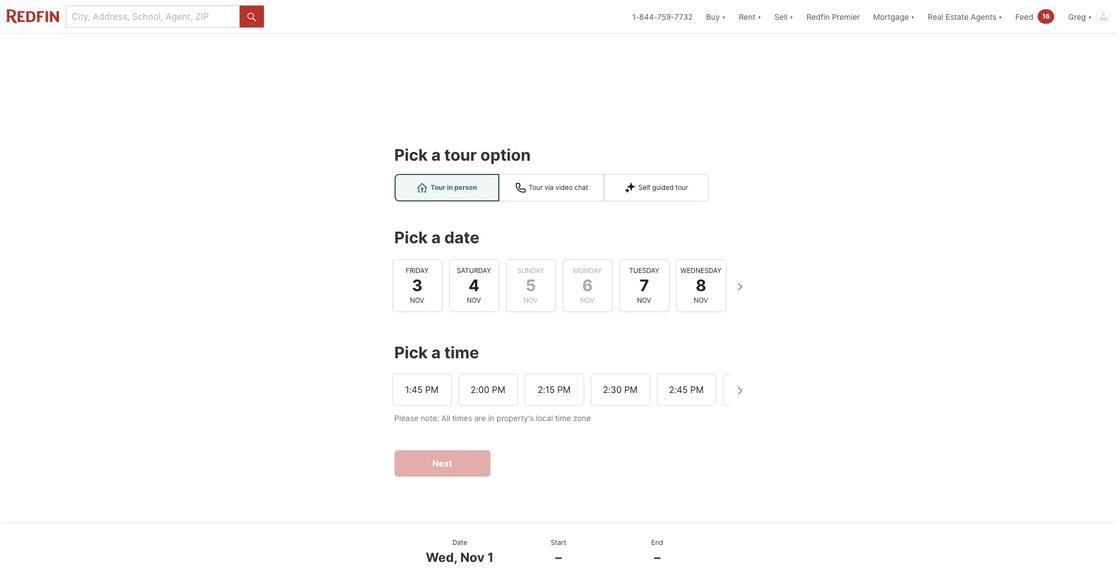 Task type: describe. For each thing, give the bounding box(es) containing it.
times
[[452, 414, 472, 423]]

wednesday
[[681, 266, 722, 275]]

6
[[582, 276, 593, 295]]

in inside option
[[447, 184, 453, 192]]

next
[[432, 458, 452, 470]]

tuesday 7 nov
[[629, 266, 659, 305]]

feed
[[1016, 12, 1034, 21]]

friday
[[406, 266, 429, 275]]

buy ▾ button
[[706, 0, 726, 33]]

real estate agents ▾
[[928, 12, 1002, 21]]

▾ for sell ▾
[[790, 12, 793, 21]]

1-
[[632, 12, 639, 21]]

premier
[[832, 12, 860, 21]]

tour for a
[[444, 146, 477, 165]]

are
[[474, 414, 486, 423]]

buy ▾ button
[[700, 0, 732, 33]]

tour via video chat
[[529, 184, 588, 192]]

saturday
[[457, 266, 491, 275]]

redfin
[[807, 12, 830, 21]]

please
[[394, 414, 418, 423]]

1:45 pm
[[405, 385, 439, 396]]

2:00 pm
[[471, 385, 505, 396]]

note:
[[421, 414, 439, 423]]

pick for pick a tour option
[[394, 146, 428, 165]]

2:00
[[471, 385, 489, 396]]

real estate agents ▾ link
[[928, 0, 1002, 33]]

844-
[[639, 12, 657, 21]]

2:45 pm button
[[657, 374, 716, 406]]

2:00 pm button
[[458, 374, 518, 406]]

tour via video chat option
[[499, 174, 604, 202]]

monday
[[573, 266, 602, 275]]

2:15 pm
[[538, 385, 571, 396]]

sell
[[775, 12, 788, 21]]

agents
[[971, 12, 997, 21]]

City, Address, School, Agent, ZIP search field
[[66, 6, 240, 28]]

tour in person
[[431, 184, 477, 192]]

7
[[640, 276, 649, 295]]

start –
[[551, 539, 566, 566]]

tour in person option
[[394, 174, 499, 202]]

mortgage ▾ button
[[867, 0, 921, 33]]

a for tour
[[431, 146, 441, 165]]

greg ▾
[[1068, 12, 1092, 21]]

8
[[696, 276, 706, 295]]

3
[[412, 276, 422, 295]]

end
[[651, 539, 663, 547]]

2:30 pm
[[603, 385, 638, 396]]

start
[[551, 539, 566, 547]]

▾ inside real estate agents ▾ "link"
[[999, 12, 1002, 21]]

– for start –
[[555, 550, 562, 566]]

next image
[[731, 278, 748, 296]]

wed,
[[426, 550, 457, 566]]

2:30 pm button
[[591, 374, 650, 406]]

nov for 6
[[580, 296, 595, 305]]

5
[[526, 276, 536, 295]]

1-844-759-7732
[[632, 12, 693, 21]]

local
[[536, 414, 553, 423]]

2:45 pm
[[669, 385, 704, 396]]

sunday
[[517, 266, 544, 275]]

redfin premier
[[807, 12, 860, 21]]

sunday 5 nov
[[517, 266, 544, 305]]

redfin premier button
[[800, 0, 867, 33]]

sell ▾ button
[[768, 0, 800, 33]]

759-
[[657, 12, 674, 21]]

pm for 2:15 pm
[[557, 385, 571, 396]]

sell ▾
[[775, 12, 793, 21]]



Task type: vqa. For each thing, say whether or not it's contained in the screenshot.
time to the left
yes



Task type: locate. For each thing, give the bounding box(es) containing it.
3 pick from the top
[[394, 343, 428, 362]]

time up 2:00
[[444, 343, 479, 362]]

chat
[[575, 184, 588, 192]]

zone
[[573, 414, 591, 423]]

rent ▾ button
[[732, 0, 768, 33]]

▾ right greg
[[1088, 12, 1092, 21]]

via
[[545, 184, 554, 192]]

a
[[431, 146, 441, 165], [431, 228, 441, 248], [431, 343, 441, 362]]

1 horizontal spatial tour
[[529, 184, 543, 192]]

real
[[928, 12, 943, 21]]

1 horizontal spatial –
[[654, 550, 661, 566]]

– inside start –
[[555, 550, 562, 566]]

▾ right agents
[[999, 12, 1002, 21]]

self guided tour
[[638, 184, 688, 192]]

7732
[[674, 12, 693, 21]]

6 ▾ from the left
[[1088, 12, 1092, 21]]

0 vertical spatial time
[[444, 343, 479, 362]]

2 – from the left
[[654, 550, 661, 566]]

greg
[[1068, 12, 1086, 21]]

tuesday
[[629, 266, 659, 275]]

1 pick from the top
[[394, 146, 428, 165]]

nov down 8
[[694, 296, 708, 305]]

pm right '2:15'
[[557, 385, 571, 396]]

1 horizontal spatial in
[[488, 414, 494, 423]]

list box containing tour in person
[[394, 174, 723, 202]]

2 vertical spatial pick
[[394, 343, 428, 362]]

tour up person
[[444, 146, 477, 165]]

pick a date
[[394, 228, 480, 248]]

mortgage ▾
[[873, 12, 915, 21]]

tour
[[444, 146, 477, 165], [676, 184, 688, 192]]

option
[[481, 146, 531, 165]]

▾ for rent ▾
[[758, 12, 761, 21]]

3 a from the top
[[431, 343, 441, 362]]

tour right guided
[[676, 184, 688, 192]]

2:45
[[669, 385, 688, 396]]

tour for tour in person
[[431, 184, 445, 192]]

nov down 5
[[524, 296, 538, 305]]

nov inside wednesday 8 nov
[[694, 296, 708, 305]]

monday 6 nov
[[573, 266, 602, 305]]

3 pm from the left
[[557, 385, 571, 396]]

pick up tour in person option
[[394, 146, 428, 165]]

▾ inside rent ▾ dropdown button
[[758, 12, 761, 21]]

▾ inside sell ▾ dropdown button
[[790, 12, 793, 21]]

1 vertical spatial tour
[[676, 184, 688, 192]]

0 vertical spatial pick
[[394, 146, 428, 165]]

a for time
[[431, 343, 441, 362]]

pick for pick a time
[[394, 343, 428, 362]]

guided
[[652, 184, 674, 192]]

nov for 7
[[637, 296, 651, 305]]

pick up 1:45
[[394, 343, 428, 362]]

1 horizontal spatial time
[[555, 414, 571, 423]]

1 vertical spatial in
[[488, 414, 494, 423]]

date
[[452, 539, 467, 547]]

mortgage
[[873, 12, 909, 21]]

property's
[[497, 414, 534, 423]]

pick up friday
[[394, 228, 428, 248]]

4 ▾ from the left
[[911, 12, 915, 21]]

self guided tour option
[[604, 174, 708, 202]]

▾ for mortgage ▾
[[911, 12, 915, 21]]

2 a from the top
[[431, 228, 441, 248]]

2 vertical spatial a
[[431, 343, 441, 362]]

pm for 2:30 pm
[[624, 385, 638, 396]]

▾ inside buy ▾ dropdown button
[[722, 12, 726, 21]]

1
[[488, 550, 494, 566]]

next button
[[394, 451, 490, 477]]

1 vertical spatial pick
[[394, 228, 428, 248]]

nov down the 3
[[410, 296, 424, 305]]

1 vertical spatial a
[[431, 228, 441, 248]]

tour inside option
[[676, 184, 688, 192]]

– for end –
[[654, 550, 661, 566]]

nov inside saturday 4 nov
[[467, 296, 481, 305]]

sell ▾ button
[[775, 0, 793, 33]]

time
[[444, 343, 479, 362], [555, 414, 571, 423]]

nov inside the sunday 5 nov
[[524, 296, 538, 305]]

▾ for greg ▾
[[1088, 12, 1092, 21]]

0 horizontal spatial –
[[555, 550, 562, 566]]

2 pick from the top
[[394, 228, 428, 248]]

tour left via
[[529, 184, 543, 192]]

1:45 pm button
[[392, 374, 452, 406]]

self
[[638, 184, 650, 192]]

– inside the end –
[[654, 550, 661, 566]]

nov down 4
[[467, 296, 481, 305]]

pick a tour option
[[394, 146, 531, 165]]

1 a from the top
[[431, 146, 441, 165]]

4
[[469, 276, 479, 295]]

2 tour from the left
[[529, 184, 543, 192]]

pm right 2:45
[[690, 385, 704, 396]]

date
[[444, 228, 480, 248]]

tour for tour via video chat
[[529, 184, 543, 192]]

nov left 1
[[460, 550, 485, 566]]

nov down 7
[[637, 296, 651, 305]]

nov for 3
[[410, 296, 424, 305]]

tour
[[431, 184, 445, 192], [529, 184, 543, 192]]

nov inside 'friday 3 nov'
[[410, 296, 424, 305]]

a up the 1:45 pm button
[[431, 343, 441, 362]]

a for date
[[431, 228, 441, 248]]

5 ▾ from the left
[[999, 12, 1002, 21]]

nov inside date wed, nov 1
[[460, 550, 485, 566]]

in
[[447, 184, 453, 192], [488, 414, 494, 423]]

saturday 4 nov
[[457, 266, 491, 305]]

2:15 pm button
[[524, 374, 584, 406]]

estate
[[946, 12, 969, 21]]

▾ right sell
[[790, 12, 793, 21]]

next image
[[731, 382, 748, 400]]

▾ for buy ▾
[[722, 12, 726, 21]]

0 horizontal spatial tour
[[431, 184, 445, 192]]

– down end
[[654, 550, 661, 566]]

pm inside "button"
[[557, 385, 571, 396]]

4 pm from the left
[[624, 385, 638, 396]]

pick for pick a date
[[394, 228, 428, 248]]

pick a time
[[394, 343, 479, 362]]

video
[[556, 184, 573, 192]]

1 ▾ from the left
[[722, 12, 726, 21]]

rent
[[739, 12, 756, 21]]

tour for guided
[[676, 184, 688, 192]]

pm right 1:45
[[425, 385, 439, 396]]

1 horizontal spatial tour
[[676, 184, 688, 192]]

all
[[441, 414, 450, 423]]

1 vertical spatial time
[[555, 414, 571, 423]]

pm right the "2:30"
[[624, 385, 638, 396]]

buy ▾
[[706, 12, 726, 21]]

submit search image
[[247, 12, 256, 21]]

0 vertical spatial a
[[431, 146, 441, 165]]

time right the local
[[555, 414, 571, 423]]

16
[[1042, 12, 1050, 20]]

0 horizontal spatial in
[[447, 184, 453, 192]]

pm for 2:45 pm
[[690, 385, 704, 396]]

nov for 5
[[524, 296, 538, 305]]

0 horizontal spatial tour
[[444, 146, 477, 165]]

nov down 6 at right
[[580, 296, 595, 305]]

5 pm from the left
[[690, 385, 704, 396]]

▾ right buy
[[722, 12, 726, 21]]

rent ▾ button
[[739, 0, 761, 33]]

friday 3 nov
[[406, 266, 429, 305]]

1:45
[[405, 385, 423, 396]]

mortgage ▾ button
[[873, 0, 915, 33]]

2 pm from the left
[[492, 385, 505, 396]]

wednesday 8 nov
[[681, 266, 722, 305]]

▾ right rent
[[758, 12, 761, 21]]

pick
[[394, 146, 428, 165], [394, 228, 428, 248], [394, 343, 428, 362]]

pm
[[425, 385, 439, 396], [492, 385, 505, 396], [557, 385, 571, 396], [624, 385, 638, 396], [690, 385, 704, 396]]

1 – from the left
[[555, 550, 562, 566]]

in left person
[[447, 184, 453, 192]]

pm for 1:45 pm
[[425, 385, 439, 396]]

rent ▾
[[739, 12, 761, 21]]

nov inside the monday 6 nov
[[580, 296, 595, 305]]

–
[[555, 550, 562, 566], [654, 550, 661, 566]]

date wed, nov 1
[[426, 539, 494, 566]]

tour left person
[[431, 184, 445, 192]]

end –
[[651, 539, 663, 566]]

2:15
[[538, 385, 555, 396]]

0 horizontal spatial time
[[444, 343, 479, 362]]

nov inside tuesday 7 nov
[[637, 296, 651, 305]]

nov for 8
[[694, 296, 708, 305]]

3 ▾ from the left
[[790, 12, 793, 21]]

▾ inside mortgage ▾ dropdown button
[[911, 12, 915, 21]]

a left date
[[431, 228, 441, 248]]

list box
[[394, 174, 723, 202]]

in right are
[[488, 414, 494, 423]]

buy
[[706, 12, 720, 21]]

a up tour in person option
[[431, 146, 441, 165]]

nov for 4
[[467, 296, 481, 305]]

0 vertical spatial in
[[447, 184, 453, 192]]

2:30
[[603, 385, 622, 396]]

1-844-759-7732 link
[[632, 12, 693, 21]]

▾ right mortgage
[[911, 12, 915, 21]]

2 ▾ from the left
[[758, 12, 761, 21]]

person
[[454, 184, 477, 192]]

0 vertical spatial tour
[[444, 146, 477, 165]]

pm right 2:00
[[492, 385, 505, 396]]

1 pm from the left
[[425, 385, 439, 396]]

pm inside button
[[624, 385, 638, 396]]

nov
[[410, 296, 424, 305], [467, 296, 481, 305], [524, 296, 538, 305], [580, 296, 595, 305], [637, 296, 651, 305], [694, 296, 708, 305], [460, 550, 485, 566]]

– down start
[[555, 550, 562, 566]]

1 tour from the left
[[431, 184, 445, 192]]

please note: all times are in property's local time zone
[[394, 414, 591, 423]]

▾
[[722, 12, 726, 21], [758, 12, 761, 21], [790, 12, 793, 21], [911, 12, 915, 21], [999, 12, 1002, 21], [1088, 12, 1092, 21]]

pm for 2:00 pm
[[492, 385, 505, 396]]

real estate agents ▾ button
[[921, 0, 1009, 33]]



